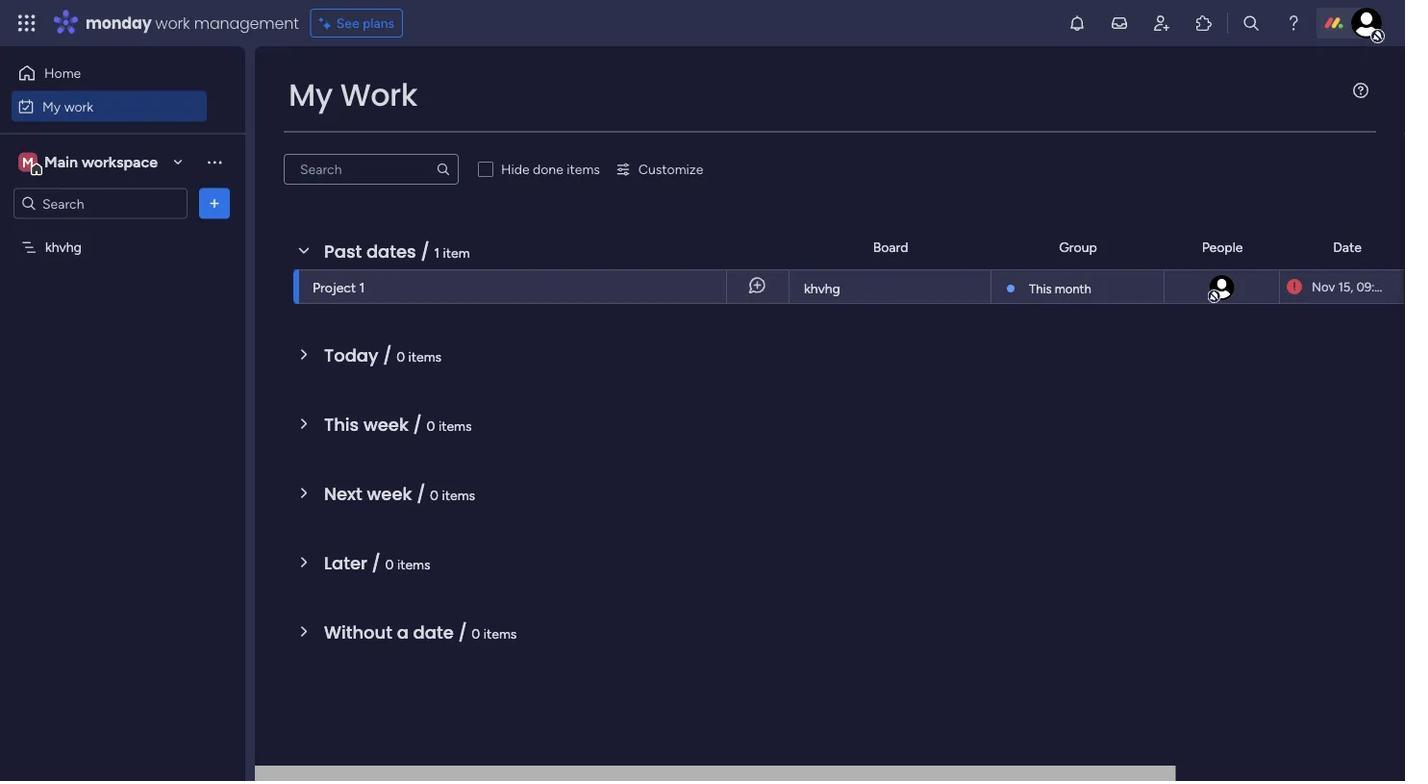 Task type: locate. For each thing, give the bounding box(es) containing it.
0 inside the next week / 0 items
[[430, 487, 439, 503]]

1 horizontal spatial this
[[1029, 281, 1052, 296]]

main
[[44, 153, 78, 171]]

m
[[22, 154, 34, 170]]

0 horizontal spatial khvhg
[[45, 239, 82, 255]]

1 vertical spatial gary orlando image
[[1208, 273, 1237, 302]]

0 vertical spatial khvhg
[[45, 239, 82, 255]]

workspace selection element
[[18, 151, 161, 176]]

workspace
[[82, 153, 158, 171]]

am
[[1394, 279, 1406, 294]]

0 vertical spatial this
[[1029, 281, 1052, 296]]

gary orlando image down people
[[1208, 273, 1237, 302]]

0 right today
[[396, 348, 405, 365]]

next
[[324, 482, 362, 506]]

1 vertical spatial work
[[64, 98, 93, 114]]

management
[[194, 12, 299, 34]]

work right monday
[[155, 12, 190, 34]]

past
[[324, 239, 362, 264]]

1 vertical spatial week
[[367, 482, 412, 506]]

menu image
[[1354, 83, 1369, 98]]

gary orlando image up "menu" "icon"
[[1352, 8, 1382, 38]]

this up next
[[324, 412, 359, 437]]

options image
[[205, 194, 224, 213]]

/
[[421, 239, 430, 264], [383, 343, 392, 368], [413, 412, 422, 437], [417, 482, 426, 506], [372, 551, 381, 575], [458, 620, 467, 645]]

people
[[1202, 239, 1243, 255]]

0 inside later / 0 items
[[385, 556, 394, 572]]

/ right today
[[383, 343, 392, 368]]

nov 15, 09:00 am
[[1312, 279, 1406, 294]]

0 horizontal spatial work
[[64, 98, 93, 114]]

date
[[1334, 239, 1362, 255]]

0 inside the today / 0 items
[[396, 348, 405, 365]]

monday work management
[[86, 12, 299, 34]]

0 right later
[[385, 556, 394, 572]]

week right next
[[367, 482, 412, 506]]

0 horizontal spatial this
[[324, 412, 359, 437]]

help image
[[1284, 13, 1304, 33]]

this
[[1029, 281, 1052, 296], [324, 412, 359, 437]]

items inside the today / 0 items
[[408, 348, 442, 365]]

1 right project
[[359, 279, 365, 295]]

/ right later
[[372, 551, 381, 575]]

items up 'this week / 0 items'
[[408, 348, 442, 365]]

0 vertical spatial gary orlando image
[[1352, 8, 1382, 38]]

/ left item
[[421, 239, 430, 264]]

0 down 'this week / 0 items'
[[430, 487, 439, 503]]

0 vertical spatial week
[[364, 412, 409, 437]]

0 inside without a date / 0 items
[[472, 625, 480, 642]]

my left work
[[289, 74, 333, 116]]

items inside later / 0 items
[[397, 556, 431, 572]]

1 horizontal spatial work
[[155, 12, 190, 34]]

0
[[396, 348, 405, 365], [427, 418, 435, 434], [430, 487, 439, 503], [385, 556, 394, 572], [472, 625, 480, 642]]

None search field
[[284, 154, 459, 185]]

nov
[[1312, 279, 1336, 294]]

later / 0 items
[[324, 551, 431, 575]]

1 horizontal spatial khvhg
[[804, 280, 841, 297]]

my
[[289, 74, 333, 116], [42, 98, 61, 114]]

work
[[155, 12, 190, 34], [64, 98, 93, 114]]

project 1
[[313, 279, 365, 295]]

my inside my work button
[[42, 98, 61, 114]]

items right date
[[484, 625, 517, 642]]

0 vertical spatial work
[[155, 12, 190, 34]]

apps image
[[1195, 13, 1214, 33]]

0 horizontal spatial my
[[42, 98, 61, 114]]

items inside the next week / 0 items
[[442, 487, 475, 503]]

1 vertical spatial this
[[324, 412, 359, 437]]

/ right date
[[458, 620, 467, 645]]

items
[[567, 161, 600, 177], [408, 348, 442, 365], [439, 418, 472, 434], [442, 487, 475, 503], [397, 556, 431, 572], [484, 625, 517, 642]]

1
[[434, 244, 440, 261], [359, 279, 365, 295]]

hide done items
[[501, 161, 600, 177]]

0 horizontal spatial 1
[[359, 279, 365, 295]]

work down home
[[64, 98, 93, 114]]

see plans
[[336, 15, 395, 31]]

option
[[0, 230, 245, 234]]

my down home
[[42, 98, 61, 114]]

gary orlando image
[[1352, 8, 1382, 38], [1208, 273, 1237, 302]]

0 up the next week / 0 items
[[427, 418, 435, 434]]

without a date / 0 items
[[324, 620, 517, 645]]

home
[[44, 65, 81, 81]]

items right later
[[397, 556, 431, 572]]

this left month
[[1029, 281, 1052, 296]]

search image
[[436, 162, 451, 177]]

this month
[[1029, 281, 1092, 296]]

items down 'this week / 0 items'
[[442, 487, 475, 503]]

notifications image
[[1068, 13, 1087, 33]]

khvhg
[[45, 239, 82, 255], [804, 280, 841, 297]]

week down the today / 0 items
[[364, 412, 409, 437]]

week
[[364, 412, 409, 437], [367, 482, 412, 506]]

/ up the next week / 0 items
[[413, 412, 422, 437]]

1 left item
[[434, 244, 440, 261]]

1 vertical spatial 1
[[359, 279, 365, 295]]

1 horizontal spatial my
[[289, 74, 333, 116]]

1 horizontal spatial 1
[[434, 244, 440, 261]]

items up the next week / 0 items
[[439, 418, 472, 434]]

my work
[[289, 74, 418, 116]]

work inside button
[[64, 98, 93, 114]]

0 right date
[[472, 625, 480, 642]]

09:00
[[1357, 279, 1391, 294]]

past dates / 1 item
[[324, 239, 470, 264]]

see plans button
[[310, 9, 403, 38]]

later
[[324, 551, 367, 575]]

inbox image
[[1110, 13, 1129, 33]]

0 vertical spatial 1
[[434, 244, 440, 261]]

invite members image
[[1153, 13, 1172, 33]]

my work
[[42, 98, 93, 114]]

customize
[[639, 161, 704, 177]]

1 vertical spatial khvhg
[[804, 280, 841, 297]]



Task type: vqa. For each thing, say whether or not it's contained in the screenshot.
stands.
no



Task type: describe. For each thing, give the bounding box(es) containing it.
dates
[[366, 239, 416, 264]]

month
[[1055, 281, 1092, 296]]

1 horizontal spatial gary orlando image
[[1352, 8, 1382, 38]]

next week / 0 items
[[324, 482, 475, 506]]

this for month
[[1029, 281, 1052, 296]]

see
[[336, 15, 359, 31]]

work for my
[[64, 98, 93, 114]]

group
[[1059, 239, 1098, 255]]

search everything image
[[1242, 13, 1261, 33]]

week for this
[[364, 412, 409, 437]]

0 inside 'this week / 0 items'
[[427, 418, 435, 434]]

my for my work
[[289, 74, 333, 116]]

select product image
[[17, 13, 37, 33]]

project
[[313, 279, 356, 295]]

0 horizontal spatial gary orlando image
[[1208, 273, 1237, 302]]

khvhg list box
[[0, 227, 245, 523]]

khvhg link
[[801, 270, 979, 305]]

board
[[873, 239, 909, 255]]

my for my work
[[42, 98, 61, 114]]

main workspace
[[44, 153, 158, 171]]

a
[[397, 620, 409, 645]]

v2 overdue deadline image
[[1287, 278, 1303, 296]]

week for next
[[367, 482, 412, 506]]

my work button
[[12, 91, 207, 122]]

Filter dashboard by text search field
[[284, 154, 459, 185]]

/ down 'this week / 0 items'
[[417, 482, 426, 506]]

1 inside past dates / 1 item
[[434, 244, 440, 261]]

monday
[[86, 12, 152, 34]]

done
[[533, 161, 564, 177]]

items right the done
[[567, 161, 600, 177]]

items inside without a date / 0 items
[[484, 625, 517, 642]]

khvhg inside list box
[[45, 239, 82, 255]]

workspace image
[[18, 152, 38, 173]]

workspace options image
[[205, 152, 224, 171]]

work
[[340, 74, 418, 116]]

home button
[[12, 58, 207, 89]]

today
[[324, 343, 379, 368]]

Search in workspace field
[[40, 192, 161, 215]]

hide
[[501, 161, 530, 177]]

date
[[413, 620, 454, 645]]

item
[[443, 244, 470, 261]]

15,
[[1339, 279, 1354, 294]]

this for week
[[324, 412, 359, 437]]

work for monday
[[155, 12, 190, 34]]

today / 0 items
[[324, 343, 442, 368]]

this week / 0 items
[[324, 412, 472, 437]]

without
[[324, 620, 392, 645]]

customize button
[[608, 154, 711, 185]]

items inside 'this week / 0 items'
[[439, 418, 472, 434]]

plans
[[363, 15, 395, 31]]



